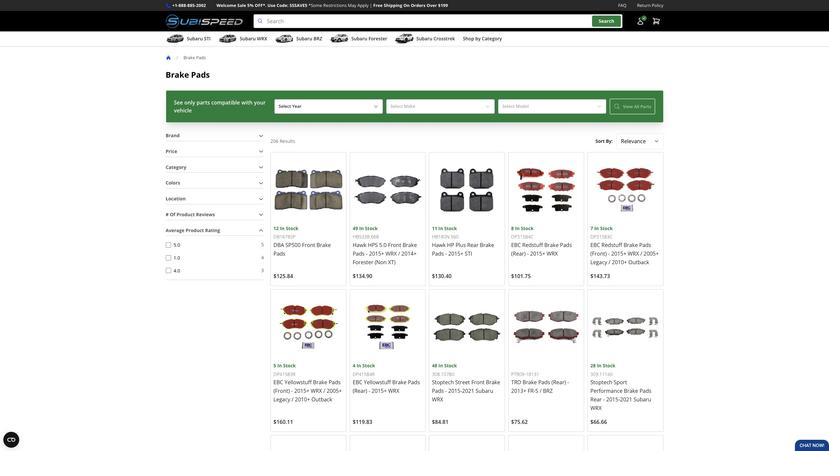 Task type: vqa. For each thing, say whether or not it's contained in the screenshot.
the top Us
no



Task type: describe. For each thing, give the bounding box(es) containing it.
rating
[[205, 227, 220, 234]]

- inside 49 in stock hb533b.668 hawk hps 5.0 front brake pads - 2015+ wrx / 2014+ forester (non xt)
[[366, 250, 368, 258]]

return
[[637, 2, 651, 8]]

4.0 button
[[166, 268, 171, 273]]

sale
[[237, 2, 246, 8]]

dba
[[274, 242, 284, 249]]

outback for yellowstuff
[[311, 396, 332, 404]]

trd brake pads (rear) - 2013+ fr-s / brz image
[[511, 293, 581, 363]]

over
[[427, 2, 437, 8]]

|
[[370, 2, 372, 8]]

plus
[[456, 242, 466, 249]]

# of product reviews
[[166, 211, 215, 218]]

dp41584r
[[353, 371, 375, 378]]

ebc for ebc redstuff brake pads (front) - 2015+ wrx / 2005+ legacy / 2010+ outback
[[591, 242, 600, 249]]

a subaru wrx thumbnail image image
[[219, 34, 237, 44]]

vehicle
[[174, 107, 192, 114]]

- inside ptr09-18131 trd brake pads (rear) - 2013+ fr-s / brz
[[567, 379, 569, 386]]

db1678sp
[[274, 234, 296, 240]]

category button
[[166, 162, 264, 173]]

/ inside ptr09-18131 trd brake pads (rear) - 2013+ fr-s / brz
[[540, 388, 542, 395]]

2005+ for ebc redstuff brake pads (front) - 2015+ wrx / 2005+ legacy / 2010+ outback
[[644, 250, 659, 258]]

$134.90
[[353, 273, 372, 280]]

- inside 8 in stock dp31584c ebc redstuff brake pads (rear) - 2015+ wrx
[[527, 250, 529, 258]]

button image
[[636, 17, 644, 25]]

5 for 5 in stock dp41583r ebc yellowstuff  brake pads (front) - 2015+ wrx / 2005+ legacy / 2010+ outback
[[274, 363, 276, 369]]

search
[[599, 18, 614, 24]]

crosstrek
[[434, 35, 455, 42]]

select make image
[[485, 104, 490, 109]]

11 in stock hb180n.560 hawk hp plus rear brake pads - 2015+ sti
[[432, 225, 494, 258]]

dp41583r
[[274, 371, 295, 378]]

ptr09-
[[511, 371, 526, 378]]

subaru for subaru forester
[[351, 35, 367, 42]]

hawk for hawk hps 5.0 front brake pads - 2015+ wrx / 2014+ forester (non xt)
[[353, 242, 366, 249]]

8 in stock dp31584c ebc redstuff brake pads (rear) - 2015+ wrx
[[511, 225, 572, 258]]

pads inside 7 in stock dp31583c ebc redstuff brake pads (front) - 2015+ wrx / 2005+ legacy / 2010+ outback
[[639, 242, 651, 249]]

4.0
[[174, 268, 180, 274]]

sssave5
[[290, 2, 307, 8]]

subaru inside 28 in stock 309.11140 stoptech sport performance brake pads rear - 2015-2021 subaru wrx
[[634, 396, 651, 404]]

brand
[[166, 132, 180, 139]]

subaru crosstrek
[[416, 35, 455, 42]]

Select... button
[[617, 133, 663, 149]]

(front) for redstuff
[[591, 250, 607, 258]]

sport
[[614, 379, 627, 386]]

1.0 button
[[166, 255, 171, 261]]

$119.83
[[353, 419, 372, 426]]

subaru forester
[[351, 35, 387, 42]]

in for dba sp500 front brake pads
[[280, 225, 285, 232]]

pads inside 8 in stock dp31584c ebc redstuff brake pads (rear) - 2015+ wrx
[[560, 242, 572, 249]]

apply
[[357, 2, 369, 8]]

28
[[591, 363, 596, 369]]

2010+ for yellowstuff
[[295, 396, 310, 404]]

48 in stock 308.10780 stoptech street front brake pads - 2015-2021 subaru wrx
[[432, 363, 500, 404]]

$66.66
[[591, 419, 607, 426]]

pads inside the '11 in stock hb180n.560 hawk hp plus rear brake pads - 2015+ sti'
[[432, 250, 444, 258]]

subaru sti button
[[166, 33, 211, 46]]

subaru for subaru brz
[[296, 35, 312, 42]]

- inside the 4 in stock dp41584r ebc yellowstuff brake pads (rear) - 2015+ wrx
[[369, 388, 370, 395]]

brake inside 49 in stock hb533b.668 hawk hps 5.0 front brake pads - 2015+ wrx / 2014+ forester (non xt)
[[403, 242, 417, 249]]

shop by category
[[463, 35, 502, 42]]

$101.75
[[511, 273, 531, 280]]

2021 inside 28 in stock 309.11140 stoptech sport performance brake pads rear - 2015-2021 subaru wrx
[[620, 396, 632, 404]]

- inside 48 in stock 308.10780 stoptech street front brake pads - 2015-2021 subaru wrx
[[445, 388, 447, 395]]

may
[[348, 2, 356, 8]]

wrx inside 28 in stock 309.11140 stoptech sport performance brake pads rear - 2015-2021 subaru wrx
[[591, 405, 602, 412]]

5.0 inside 49 in stock hb533b.668 hawk hps 5.0 front brake pads - 2015+ wrx / 2014+ forester (non xt)
[[379, 242, 387, 249]]

stock for stoptech street front brake pads - 2015-2021 subaru wrx
[[444, 363, 457, 369]]

front for dba sp500 front brake pads
[[302, 242, 315, 249]]

206
[[271, 138, 278, 144]]

2015+ inside 49 in stock hb533b.668 hawk hps 5.0 front brake pads - 2015+ wrx / 2014+ forester (non xt)
[[369, 250, 384, 258]]

welcome sale 5% off*. use code: sssave5
[[217, 2, 307, 8]]

885-
[[187, 2, 196, 8]]

28 in stock 309.11140 stoptech sport performance brake pads rear - 2015-2021 subaru wrx
[[591, 363, 652, 412]]

sti inside dropdown button
[[204, 35, 211, 42]]

brz inside ptr09-18131 trd brake pads (rear) - 2013+ fr-s / brz
[[543, 388, 553, 395]]

wrx inside 7 in stock dp31583c ebc redstuff brake pads (front) - 2015+ wrx / 2005+ legacy / 2010+ outback
[[628, 250, 639, 258]]

12
[[274, 225, 279, 232]]

11
[[432, 225, 437, 232]]

- inside the '11 in stock hb180n.560 hawk hp plus rear brake pads - 2015+ sti'
[[445, 250, 447, 258]]

select year image
[[373, 104, 379, 109]]

orders
[[411, 2, 426, 8]]

welcome
[[217, 2, 236, 8]]

Select Make button
[[386, 99, 495, 114]]

0 horizontal spatial 5.0
[[174, 242, 180, 248]]

stock for dba sp500 front brake pads
[[286, 225, 298, 232]]

average product rating
[[166, 227, 220, 234]]

subaru forester button
[[330, 33, 387, 46]]

1.0
[[174, 255, 180, 261]]

average
[[166, 227, 184, 234]]

brake inside 8 in stock dp31584c ebc redstuff brake pads (rear) - 2015+ wrx
[[544, 242, 559, 249]]

hawk hp plus rear brake pads - 2015+ sti image
[[432, 155, 502, 225]]

use
[[268, 2, 276, 8]]

in for ebc redstuff brake pads (rear) - 2015+ wrx
[[515, 225, 520, 232]]

7 in stock dp31583c ebc redstuff brake pads (front) - 2015+ wrx / 2005+ legacy / 2010+ outback
[[591, 225, 659, 266]]

wrx inside 48 in stock 308.10780 stoptech street front brake pads - 2015-2021 subaru wrx
[[432, 396, 443, 404]]

/ inside 49 in stock hb533b.668 hawk hps 5.0 front brake pads - 2015+ wrx / 2014+ forester (non xt)
[[398, 250, 400, 258]]

hb180n.560
[[432, 234, 459, 240]]

hb533b.668
[[353, 234, 379, 240]]

ebc yellowstuff brake pads (rear) - 2015+ wrx image
[[353, 293, 423, 363]]

brake inside ptr09-18131 trd brake pads (rear) - 2013+ fr-s / brz
[[523, 379, 537, 386]]

with
[[241, 99, 253, 106]]

outback for redstuff
[[628, 259, 649, 266]]

in for ebc yellowstuff  brake pads (front) - 2015+ wrx / 2005+ legacy / 2010+ outback
[[277, 363, 282, 369]]

redstuff for (front)
[[602, 242, 622, 249]]

subaru wrx button
[[219, 33, 267, 46]]

off*.
[[255, 2, 266, 8]]

+1-
[[172, 2, 179, 8]]

pads inside the 4 in stock dp41584r ebc yellowstuff brake pads (rear) - 2015+ wrx
[[408, 379, 420, 386]]

hp
[[447, 242, 454, 249]]

compatible
[[211, 99, 240, 106]]

in for ebc yellowstuff brake pads (rear) - 2015+ wrx
[[357, 363, 361, 369]]

4 in stock dp41584r ebc yellowstuff brake pads (rear) - 2015+ wrx
[[353, 363, 420, 395]]

1 vertical spatial product
[[186, 227, 204, 234]]

2015- inside 28 in stock 309.11140 stoptech sport performance brake pads rear - 2015-2021 subaru wrx
[[606, 396, 620, 404]]

stoptech for rear
[[591, 379, 612, 386]]

*some restrictions may apply | free shipping on orders over $199
[[309, 2, 448, 8]]

forester inside 'dropdown button'
[[369, 35, 387, 42]]

2014+
[[402, 250, 417, 258]]

$199
[[438, 2, 448, 8]]

$125.84
[[274, 273, 293, 280]]

wrx inside 8 in stock dp31584c ebc redstuff brake pads (rear) - 2015+ wrx
[[547, 250, 558, 258]]

stock for ebc redstuff brake pads (front) - 2015+ wrx / 2005+ legacy / 2010+ outback
[[600, 225, 613, 232]]

pads inside 5 in stock dp41583r ebc yellowstuff  brake pads (front) - 2015+ wrx / 2005+ legacy / 2010+ outback
[[329, 379, 341, 386]]

brz inside dropdown button
[[314, 35, 322, 42]]

select model image
[[597, 104, 602, 109]]

2015+ for ebc redstuff brake pads (front) - 2015+ wrx / 2005+ legacy / 2010+ outback
[[611, 250, 626, 258]]

category
[[166, 164, 186, 170]]

3
[[261, 267, 264, 274]]

a subaru crosstrek thumbnail image image
[[395, 34, 414, 44]]

parts
[[197, 99, 210, 106]]

stoptech street front brake pads - 2015-2021 subaru wrx image
[[432, 293, 502, 363]]

select... image
[[654, 139, 659, 144]]

pads inside 49 in stock hb533b.668 hawk hps 5.0 front brake pads - 2015+ wrx / 2014+ forester (non xt)
[[353, 250, 365, 258]]

(non
[[375, 259, 387, 266]]

pads inside 12 in stock db1678sp dba sp500 front brake pads
[[274, 250, 285, 258]]

performance
[[591, 388, 623, 395]]

2015+ inside the '11 in stock hb180n.560 hawk hp plus rear brake pads - 2015+ sti'
[[448, 250, 464, 258]]

0 vertical spatial brake pads
[[183, 54, 206, 60]]

stock for hawk hps 5.0 front brake pads - 2015+ wrx / 2014+ forester (non xt)
[[365, 225, 378, 232]]

2015+ for ebc redstuff brake pads (rear) - 2015+ wrx
[[530, 250, 545, 258]]

colors
[[166, 180, 180, 186]]

wrx inside 49 in stock hb533b.668 hawk hps 5.0 front brake pads - 2015+ wrx / 2014+ forester (non xt)
[[386, 250, 397, 258]]

faq link
[[618, 2, 627, 9]]

trd
[[511, 379, 521, 386]]

open widget image
[[3, 432, 19, 448]]

wrx inside the 4 in stock dp41584r ebc yellowstuff brake pads (rear) - 2015+ wrx
[[388, 388, 399, 395]]

2015+ for ebc yellowstuff  brake pads (front) - 2015+ wrx / 2005+ legacy / 2010+ outback
[[294, 388, 309, 395]]



Task type: locate. For each thing, give the bounding box(es) containing it.
ebc inside the 4 in stock dp41584r ebc yellowstuff brake pads (rear) - 2015+ wrx
[[353, 379, 362, 386]]

dba sp500 front brake pads image
[[274, 155, 343, 225]]

(front) down dp41583r at the bottom left
[[274, 388, 290, 395]]

2005+ inside 5 in stock dp41583r ebc yellowstuff  brake pads (front) - 2015+ wrx / 2005+ legacy / 2010+ outback
[[327, 388, 342, 395]]

stock up hb180n.560
[[444, 225, 457, 232]]

stock up 'db1678sp'
[[286, 225, 298, 232]]

stock up dp41583r at the bottom left
[[283, 363, 296, 369]]

rear inside the '11 in stock hb180n.560 hawk hp plus rear brake pads - 2015+ sti'
[[467, 242, 479, 249]]

hawk inside 49 in stock hb533b.668 hawk hps 5.0 front brake pads - 2015+ wrx / 2014+ forester (non xt)
[[353, 242, 366, 249]]

return policy link
[[637, 2, 663, 9]]

hawk hps 5.0 front brake pads - 2015+ wrx / 2014+ forester (non xt) image
[[353, 155, 423, 225]]

2 horizontal spatial front
[[471, 379, 485, 386]]

front right street
[[471, 379, 485, 386]]

front up xt)
[[388, 242, 401, 249]]

shop
[[463, 35, 474, 42]]

(rear)
[[511, 250, 526, 258], [552, 379, 566, 386], [353, 388, 367, 395]]

2 yellowstuff from the left
[[364, 379, 391, 386]]

hps
[[368, 242, 378, 249]]

forester left a subaru crosstrek thumbnail image
[[369, 35, 387, 42]]

stock up dp31584c
[[521, 225, 534, 232]]

brz left a subaru forester thumbnail image on the top left
[[314, 35, 322, 42]]

wrx inside dropdown button
[[257, 35, 267, 42]]

1 vertical spatial 5
[[274, 363, 276, 369]]

outback inside 7 in stock dp31583c ebc redstuff brake pads (front) - 2015+ wrx / 2005+ legacy / 2010+ outback
[[628, 259, 649, 266]]

4 up 3
[[261, 255, 264, 261]]

code:
[[277, 2, 289, 8]]

dp31584c
[[511, 234, 533, 240]]

0 vertical spatial 5
[[261, 242, 264, 248]]

0 horizontal spatial (front)
[[274, 388, 290, 395]]

sort
[[596, 138, 605, 144]]

(rear) for ebc redstuff brake pads (rear) - 2015+ wrx
[[511, 250, 526, 258]]

in inside 28 in stock 309.11140 stoptech sport performance brake pads rear - 2015-2021 subaru wrx
[[597, 363, 602, 369]]

0 vertical spatial (rear)
[[511, 250, 526, 258]]

stock for ebc redstuff brake pads (rear) - 2015+ wrx
[[521, 225, 534, 232]]

2015+ inside 5 in stock dp41583r ebc yellowstuff  brake pads (front) - 2015+ wrx / 2005+ legacy / 2010+ outback
[[294, 388, 309, 395]]

5 up dp41583r at the bottom left
[[274, 363, 276, 369]]

rear inside 28 in stock 309.11140 stoptech sport performance brake pads rear - 2015-2021 subaru wrx
[[591, 396, 602, 404]]

ebc redstuff brake pads (rear) - 2015+ wrx image
[[511, 155, 581, 225]]

rear
[[467, 242, 479, 249], [591, 396, 602, 404]]

2013+
[[511, 388, 526, 395]]

in inside 7 in stock dp31583c ebc redstuff brake pads (front) - 2015+ wrx / 2005+ legacy / 2010+ outback
[[594, 225, 599, 232]]

4 for 4 in stock dp41584r ebc yellowstuff brake pads (rear) - 2015+ wrx
[[353, 363, 355, 369]]

ebc inside 7 in stock dp31583c ebc redstuff brake pads (front) - 2015+ wrx / 2005+ legacy / 2010+ outback
[[591, 242, 600, 249]]

1 horizontal spatial 2010+
[[612, 259, 627, 266]]

2 redstuff from the left
[[602, 242, 622, 249]]

ebc for ebc redstuff brake pads (rear) - 2015+ wrx
[[511, 242, 521, 249]]

subaru inside 'dropdown button'
[[351, 35, 367, 42]]

0 horizontal spatial rear
[[467, 242, 479, 249]]

1 horizontal spatial redstuff
[[602, 242, 622, 249]]

only
[[184, 99, 195, 106]]

stock for stoptech sport performance brake pads rear - 2015-2021 subaru wrx
[[603, 363, 616, 369]]

front inside 48 in stock 308.10780 stoptech street front brake pads - 2015-2021 subaru wrx
[[471, 379, 485, 386]]

brake inside the '11 in stock hb180n.560 hawk hp plus rear brake pads - 2015+ sti'
[[480, 242, 494, 249]]

0 vertical spatial sti
[[204, 35, 211, 42]]

subaru wrx
[[240, 35, 267, 42]]

0 vertical spatial 4
[[261, 255, 264, 261]]

(front) inside 5 in stock dp41583r ebc yellowstuff  brake pads (front) - 2015+ wrx / 2005+ legacy / 2010+ outback
[[274, 388, 290, 395]]

ptr09-18131 trd brake pads (rear) - 2013+ fr-s / brz
[[511, 371, 569, 395]]

brake inside 12 in stock db1678sp dba sp500 front brake pads
[[317, 242, 331, 249]]

legacy up $160.11
[[274, 396, 290, 404]]

2015+ inside the 4 in stock dp41584r ebc yellowstuff brake pads (rear) - 2015+ wrx
[[372, 388, 387, 395]]

stoptech inside 28 in stock 309.11140 stoptech sport performance brake pads rear - 2015-2021 subaru wrx
[[591, 379, 612, 386]]

in right 49
[[359, 225, 364, 232]]

1 vertical spatial brake pads
[[166, 69, 210, 80]]

2 stoptech from the left
[[591, 379, 612, 386]]

- inside 5 in stock dp41583r ebc yellowstuff  brake pads (front) - 2015+ wrx / 2005+ legacy / 2010+ outback
[[291, 388, 293, 395]]

ebc for ebc yellowstuff brake pads (rear) - 2015+ wrx
[[353, 379, 362, 386]]

brake inside 28 in stock 309.11140 stoptech sport performance brake pads rear - 2015-2021 subaru wrx
[[624, 388, 638, 395]]

yellowstuff for (rear)
[[364, 379, 391, 386]]

0 horizontal spatial hawk
[[353, 242, 366, 249]]

206 results
[[271, 138, 295, 144]]

(front) for yellowstuff
[[274, 388, 290, 395]]

0 vertical spatial legacy
[[591, 259, 607, 266]]

home image
[[166, 55, 171, 60]]

xt)
[[388, 259, 396, 266]]

2015+ down dp31584c
[[530, 250, 545, 258]]

yellowstuff inside 5 in stock dp41583r ebc yellowstuff  brake pads (front) - 2015+ wrx / 2005+ legacy / 2010+ outback
[[285, 379, 312, 386]]

0 horizontal spatial front
[[302, 242, 315, 249]]

dp31583c
[[591, 234, 613, 240]]

brake inside 7 in stock dp31583c ebc redstuff brake pads (front) - 2015+ wrx / 2005+ legacy / 2010+ outback
[[624, 242, 638, 249]]

brake pads
[[183, 54, 206, 60], [166, 69, 210, 80]]

2010+ for redstuff
[[612, 259, 627, 266]]

(rear) inside ptr09-18131 trd brake pads (rear) - 2013+ fr-s / brz
[[552, 379, 566, 386]]

1 horizontal spatial (rear)
[[511, 250, 526, 258]]

legacy for ebc redstuff brake pads (front) - 2015+ wrx / 2005+ legacy / 2010+ outback
[[591, 259, 607, 266]]

1 hawk from the left
[[353, 242, 366, 249]]

stock up 309.11140
[[603, 363, 616, 369]]

0 horizontal spatial redstuff
[[522, 242, 543, 249]]

in for hawk hp plus rear brake pads - 2015+ sti
[[439, 225, 443, 232]]

redstuff down dp31584c
[[522, 242, 543, 249]]

in right 28
[[597, 363, 602, 369]]

stoptech down the '308.10780'
[[432, 379, 454, 386]]

yellowstuff down dp41583r at the bottom left
[[285, 379, 312, 386]]

stock inside the 4 in stock dp41584r ebc yellowstuff brake pads (rear) - 2015+ wrx
[[362, 363, 375, 369]]

see
[[174, 99, 183, 106]]

(rear) for ebc yellowstuff brake pads (rear) - 2015+ wrx
[[353, 388, 367, 395]]

pads inside 48 in stock 308.10780 stoptech street front brake pads - 2015-2021 subaru wrx
[[432, 388, 444, 395]]

yellowstuff for (front)
[[285, 379, 312, 386]]

2015+ down hps
[[369, 250, 384, 258]]

49 in stock hb533b.668 hawk hps 5.0 front brake pads - 2015+ wrx / 2014+ forester (non xt)
[[353, 225, 417, 266]]

brake pads down brake pads "link"
[[166, 69, 210, 80]]

front inside 12 in stock db1678sp dba sp500 front brake pads
[[302, 242, 315, 249]]

ebc down "dp31583c"
[[591, 242, 600, 249]]

1 horizontal spatial front
[[388, 242, 401, 249]]

forester inside 49 in stock hb533b.668 hawk hps 5.0 front brake pads - 2015+ wrx / 2014+ forester (non xt)
[[353, 259, 373, 266]]

brand button
[[166, 131, 264, 141]]

4 for 4
[[261, 255, 264, 261]]

yellowstuff
[[285, 379, 312, 386], [364, 379, 391, 386]]

sp500
[[285, 242, 301, 249]]

2015- down street
[[448, 388, 462, 395]]

in inside the 4 in stock dp41584r ebc yellowstuff brake pads (rear) - 2015+ wrx
[[357, 363, 361, 369]]

brake inside the 4 in stock dp41584r ebc yellowstuff brake pads (rear) - 2015+ wrx
[[392, 379, 407, 386]]

5 for 5
[[261, 242, 264, 248]]

0 vertical spatial product
[[177, 211, 195, 218]]

2005+ for ebc yellowstuff  brake pads (front) - 2015+ wrx / 2005+ legacy / 2010+ outback
[[327, 388, 342, 395]]

yellowstuff down dp41584r
[[364, 379, 391, 386]]

0 vertical spatial forester
[[369, 35, 387, 42]]

1 vertical spatial sti
[[465, 250, 472, 258]]

0 horizontal spatial (rear)
[[353, 388, 367, 395]]

rear right 'plus'
[[467, 242, 479, 249]]

0 horizontal spatial 4
[[261, 255, 264, 261]]

4
[[261, 255, 264, 261], [353, 363, 355, 369]]

sti down 'plus'
[[465, 250, 472, 258]]

0 horizontal spatial 2015-
[[448, 388, 462, 395]]

stock inside 28 in stock 309.11140 stoptech sport performance brake pads rear - 2015-2021 subaru wrx
[[603, 363, 616, 369]]

2 horizontal spatial (rear)
[[552, 379, 566, 386]]

in inside 12 in stock db1678sp dba sp500 front brake pads
[[280, 225, 285, 232]]

hawk
[[353, 242, 366, 249], [432, 242, 446, 249]]

1 redstuff from the left
[[522, 242, 543, 249]]

subaru for subaru crosstrek
[[416, 35, 432, 42]]

$160.11
[[274, 419, 293, 426]]

1 vertical spatial rear
[[591, 396, 602, 404]]

ebc redstuff brake pads (front) - 2015+ wrx / 2005+ legacy / 2010+ outback image
[[591, 155, 661, 225]]

in right 12
[[280, 225, 285, 232]]

2015+ down dp41584r
[[372, 388, 387, 395]]

of
[[170, 211, 175, 218]]

price button
[[166, 147, 264, 157]]

1 horizontal spatial outback
[[628, 259, 649, 266]]

Select Year button
[[274, 99, 383, 114]]

1 horizontal spatial stoptech
[[591, 379, 612, 386]]

s
[[535, 388, 538, 395]]

12 in stock db1678sp dba sp500 front brake pads
[[274, 225, 331, 258]]

1 vertical spatial legacy
[[274, 396, 290, 404]]

product down '# of product reviews'
[[186, 227, 204, 234]]

2015+ inside 8 in stock dp31584c ebc redstuff brake pads (rear) - 2015+ wrx
[[530, 250, 545, 258]]

0 vertical spatial 2010+
[[612, 259, 627, 266]]

stock inside 7 in stock dp31583c ebc redstuff brake pads (front) - 2015+ wrx / 2005+ legacy / 2010+ outback
[[600, 225, 613, 232]]

0 vertical spatial rear
[[467, 242, 479, 249]]

stoptech down 309.11140
[[591, 379, 612, 386]]

1 vertical spatial 2005+
[[327, 388, 342, 395]]

in inside 48 in stock 308.10780 stoptech street front brake pads - 2015-2021 subaru wrx
[[439, 363, 443, 369]]

legacy up the $143.73
[[591, 259, 607, 266]]

1 horizontal spatial legacy
[[591, 259, 607, 266]]

5.0 right 5.0 button
[[174, 242, 180, 248]]

shipping
[[384, 2, 402, 8]]

by
[[475, 35, 481, 42]]

stoptech
[[432, 379, 454, 386], [591, 379, 612, 386]]

0 horizontal spatial 2021
[[462, 388, 474, 395]]

- inside 28 in stock 309.11140 stoptech sport performance brake pads rear - 2015-2021 subaru wrx
[[603, 396, 605, 404]]

2021
[[462, 388, 474, 395], [620, 396, 632, 404]]

(front) down "dp31583c"
[[591, 250, 607, 258]]

8
[[511, 225, 514, 232]]

*some
[[309, 2, 322, 8]]

stock up the '308.10780'
[[444, 363, 457, 369]]

street
[[455, 379, 470, 386]]

2015+ down "dp31583c"
[[611, 250, 626, 258]]

0 vertical spatial 2015-
[[448, 388, 462, 395]]

0 horizontal spatial legacy
[[274, 396, 290, 404]]

- inside 7 in stock dp31583c ebc redstuff brake pads (front) - 2015+ wrx / 2005+ legacy / 2010+ outback
[[608, 250, 610, 258]]

2015+ down 'plus'
[[448, 250, 464, 258]]

48
[[432, 363, 437, 369]]

49
[[353, 225, 358, 232]]

1 horizontal spatial sti
[[465, 250, 472, 258]]

pads inside 28 in stock 309.11140 stoptech sport performance brake pads rear - 2015-2021 subaru wrx
[[640, 388, 652, 395]]

in inside 49 in stock hb533b.668 hawk hps 5.0 front brake pads - 2015+ wrx / 2014+ forester (non xt)
[[359, 225, 364, 232]]

2 vertical spatial (rear)
[[353, 388, 367, 395]]

1 horizontal spatial 2005+
[[644, 250, 659, 258]]

sort by:
[[596, 138, 613, 144]]

2015- inside 48 in stock 308.10780 stoptech street front brake pads - 2015-2021 subaru wrx
[[448, 388, 462, 395]]

0 horizontal spatial 5
[[261, 242, 264, 248]]

stock inside the '11 in stock hb180n.560 hawk hp plus rear brake pads - 2015+ sti'
[[444, 225, 457, 232]]

category
[[482, 35, 502, 42]]

outback inside 5 in stock dp41583r ebc yellowstuff  brake pads (front) - 2015+ wrx / 2005+ legacy / 2010+ outback
[[311, 396, 332, 404]]

stoptech sport performance brake pads rear - 2015-2021 subaru wrx image
[[591, 293, 661, 363]]

1 vertical spatial brz
[[543, 388, 553, 395]]

1 horizontal spatial 5
[[274, 363, 276, 369]]

2021 down sport
[[620, 396, 632, 404]]

pads inside ptr09-18131 trd brake pads (rear) - 2013+ fr-s / brz
[[538, 379, 550, 386]]

your
[[254, 99, 266, 106]]

1 horizontal spatial yellowstuff
[[364, 379, 391, 386]]

outback
[[628, 259, 649, 266], [311, 396, 332, 404]]

1 horizontal spatial brz
[[543, 388, 553, 395]]

stock up "dp31583c"
[[600, 225, 613, 232]]

in for stoptech sport performance brake pads rear - 2015-2021 subaru wrx
[[597, 363, 602, 369]]

a subaru forester thumbnail image image
[[330, 34, 349, 44]]

a subaru sti thumbnail image image
[[166, 34, 184, 44]]

1 horizontal spatial 4
[[353, 363, 355, 369]]

1 horizontal spatial 5.0
[[379, 242, 387, 249]]

see only parts compatible with your vehicle
[[174, 99, 266, 114]]

search input field
[[253, 14, 622, 28]]

2010+ down dp41583r at the bottom left
[[295, 396, 310, 404]]

brake inside 5 in stock dp41583r ebc yellowstuff  brake pads (front) - 2015+ wrx / 2005+ legacy / 2010+ outback
[[313, 379, 327, 386]]

hawk inside the '11 in stock hb180n.560 hawk hp plus rear brake pads - 2015+ sti'
[[432, 242, 446, 249]]

front inside 49 in stock hb533b.668 hawk hps 5.0 front brake pads - 2015+ wrx / 2014+ forester (non xt)
[[388, 242, 401, 249]]

2015- down 'performance'
[[606, 396, 620, 404]]

ebc for ebc yellowstuff  brake pads (front) - 2015+ wrx / 2005+ legacy / 2010+ outback
[[274, 379, 283, 386]]

1 vertical spatial forester
[[353, 259, 373, 266]]

2021 inside 48 in stock 308.10780 stoptech street front brake pads - 2015-2021 subaru wrx
[[462, 388, 474, 395]]

2015+ inside 7 in stock dp31583c ebc redstuff brake pads (front) - 2015+ wrx / 2005+ legacy / 2010+ outback
[[611, 250, 626, 258]]

results
[[280, 138, 295, 144]]

subaru for subaru wrx
[[240, 35, 256, 42]]

sti inside the '11 in stock hb180n.560 hawk hp plus rear brake pads - 2015+ sti'
[[465, 250, 472, 258]]

front right sp500
[[302, 242, 315, 249]]

brz right s on the right of page
[[543, 388, 553, 395]]

fr-
[[528, 388, 535, 395]]

0 horizontal spatial brz
[[314, 35, 322, 42]]

0 horizontal spatial outback
[[311, 396, 332, 404]]

1 vertical spatial (front)
[[274, 388, 290, 395]]

subaru inside dropdown button
[[296, 35, 312, 42]]

sti down "subispeed logo"
[[204, 35, 211, 42]]

308.10780
[[432, 371, 454, 378]]

in for ebc redstuff brake pads (front) - 2015+ wrx / 2005+ legacy / 2010+ outback
[[594, 225, 599, 232]]

1 horizontal spatial hawk
[[432, 242, 446, 249]]

stock inside 5 in stock dp41583r ebc yellowstuff  brake pads (front) - 2015+ wrx / 2005+ legacy / 2010+ outback
[[283, 363, 296, 369]]

0 horizontal spatial stoptech
[[432, 379, 454, 386]]

a subaru brz thumbnail image image
[[275, 34, 294, 44]]

ebc inside 5 in stock dp41583r ebc yellowstuff  brake pads (front) - 2015+ wrx / 2005+ legacy / 2010+ outback
[[274, 379, 283, 386]]

ebc down dp31584c
[[511, 242, 521, 249]]

rear down 'performance'
[[591, 396, 602, 404]]

colors button
[[166, 178, 264, 188]]

7
[[591, 225, 593, 232]]

2015+ for ebc yellowstuff brake pads (rear) - 2015+ wrx
[[372, 388, 387, 395]]

ebc down dp41584r
[[353, 379, 362, 386]]

0 vertical spatial 2021
[[462, 388, 474, 395]]

subaru brz button
[[275, 33, 322, 46]]

5.0 button
[[166, 243, 171, 248]]

redstuff inside 7 in stock dp31583c ebc redstuff brake pads (front) - 2015+ wrx / 2005+ legacy / 2010+ outback
[[602, 242, 622, 249]]

0 horizontal spatial sti
[[204, 35, 211, 42]]

0 vertical spatial (front)
[[591, 250, 607, 258]]

subaru inside 48 in stock 308.10780 stoptech street front brake pads - 2015-2021 subaru wrx
[[476, 388, 493, 395]]

# of product reviews button
[[166, 210, 264, 220]]

stock up dp41584r
[[362, 363, 375, 369]]

pads
[[196, 54, 206, 60], [191, 69, 210, 80], [560, 242, 572, 249], [639, 242, 651, 249], [274, 250, 285, 258], [353, 250, 365, 258], [432, 250, 444, 258], [329, 379, 341, 386], [408, 379, 420, 386], [538, 379, 550, 386], [432, 388, 444, 395], [640, 388, 652, 395]]

product right "of"
[[177, 211, 195, 218]]

1 vertical spatial (rear)
[[552, 379, 566, 386]]

yellowstuff inside the 4 in stock dp41584r ebc yellowstuff brake pads (rear) - 2015+ wrx
[[364, 379, 391, 386]]

redstuff inside 8 in stock dp31584c ebc redstuff brake pads (rear) - 2015+ wrx
[[522, 242, 543, 249]]

+1-888-885-2002 link
[[172, 2, 206, 9]]

hawk for hawk hp plus rear brake pads - 2015+ sti
[[432, 242, 446, 249]]

2010+
[[612, 259, 627, 266], [295, 396, 310, 404]]

in right 11
[[439, 225, 443, 232]]

stock up hb533b.668
[[365, 225, 378, 232]]

stock inside 12 in stock db1678sp dba sp500 front brake pads
[[286, 225, 298, 232]]

product
[[177, 211, 195, 218], [186, 227, 204, 234]]

ebc inside 8 in stock dp31584c ebc redstuff brake pads (rear) - 2015+ wrx
[[511, 242, 521, 249]]

in inside the '11 in stock hb180n.560 hawk hp plus rear brake pads - 2015+ sti'
[[439, 225, 443, 232]]

legacy inside 5 in stock dp41583r ebc yellowstuff  brake pads (front) - 2015+ wrx / 2005+ legacy / 2010+ outback
[[274, 396, 290, 404]]

policy
[[652, 2, 663, 8]]

front for stoptech street front brake pads - 2015-2021 subaru wrx
[[471, 379, 485, 386]]

2015-
[[448, 388, 462, 395], [606, 396, 620, 404]]

average product rating button
[[166, 226, 264, 236]]

on
[[403, 2, 410, 8]]

redstuff for (rear)
[[522, 242, 543, 249]]

stock inside 49 in stock hb533b.668 hawk hps 5.0 front brake pads - 2015+ wrx / 2014+ forester (non xt)
[[365, 225, 378, 232]]

brake inside 48 in stock 308.10780 stoptech street front brake pads - 2015-2021 subaru wrx
[[486, 379, 500, 386]]

1 stoptech from the left
[[432, 379, 454, 386]]

in right 8
[[515, 225, 520, 232]]

subaru crosstrek button
[[395, 33, 455, 46]]

2005+ inside 7 in stock dp31583c ebc redstuff brake pads (front) - 2015+ wrx / 2005+ legacy / 2010+ outback
[[644, 250, 659, 258]]

2010+ inside 7 in stock dp31583c ebc redstuff brake pads (front) - 2015+ wrx / 2005+ legacy / 2010+ outback
[[612, 259, 627, 266]]

2015+ down dp41583r at the bottom left
[[294, 388, 309, 395]]

return policy
[[637, 2, 663, 8]]

0 vertical spatial 2005+
[[644, 250, 659, 258]]

1 vertical spatial outback
[[311, 396, 332, 404]]

4 up dp41584r
[[353, 363, 355, 369]]

in right 48
[[439, 363, 443, 369]]

2010+ down "dp31583c"
[[612, 259, 627, 266]]

wrx inside 5 in stock dp41583r ebc yellowstuff  brake pads (front) - 2015+ wrx / 2005+ legacy / 2010+ outback
[[311, 388, 322, 395]]

(front)
[[591, 250, 607, 258], [274, 388, 290, 395]]

888-
[[179, 2, 187, 8]]

5 left dba
[[261, 242, 264, 248]]

Select Model button
[[498, 99, 607, 114]]

free
[[373, 2, 383, 8]]

reviews
[[196, 211, 215, 218]]

stock for hawk hp plus rear brake pads - 2015+ sti
[[444, 225, 457, 232]]

in inside 8 in stock dp31584c ebc redstuff brake pads (rear) - 2015+ wrx
[[515, 225, 520, 232]]

4 inside the 4 in stock dp41584r ebc yellowstuff brake pads (rear) - 2015+ wrx
[[353, 363, 355, 369]]

0 horizontal spatial 2005+
[[327, 388, 342, 395]]

1 horizontal spatial (front)
[[591, 250, 607, 258]]

stock inside 8 in stock dp31584c ebc redstuff brake pads (rear) - 2015+ wrx
[[521, 225, 534, 232]]

faq
[[618, 2, 627, 8]]

1 yellowstuff from the left
[[285, 379, 312, 386]]

price
[[166, 148, 177, 155]]

brake pads link
[[183, 54, 211, 60]]

in for stoptech street front brake pads - 2015-2021 subaru wrx
[[439, 363, 443, 369]]

1 horizontal spatial 2015-
[[606, 396, 620, 404]]

$75.62
[[511, 419, 528, 426]]

5 inside 5 in stock dp41583r ebc yellowstuff  brake pads (front) - 2015+ wrx / 2005+ legacy / 2010+ outback
[[274, 363, 276, 369]]

5%
[[247, 2, 254, 8]]

1 vertical spatial 2021
[[620, 396, 632, 404]]

brake pads down subaru sti dropdown button
[[183, 54, 206, 60]]

in up dp41584r
[[357, 363, 361, 369]]

ebc down dp41583r at the bottom left
[[274, 379, 283, 386]]

5.0 right hps
[[379, 242, 387, 249]]

0 vertical spatial brz
[[314, 35, 322, 42]]

in up dp41583r at the bottom left
[[277, 363, 282, 369]]

forester up $134.90
[[353, 259, 373, 266]]

stock for ebc yellowstuff  brake pads (front) - 2015+ wrx / 2005+ legacy / 2010+ outback
[[283, 363, 296, 369]]

stoptech for -
[[432, 379, 454, 386]]

location
[[166, 196, 186, 202]]

0 horizontal spatial 2010+
[[295, 396, 310, 404]]

2 hawk from the left
[[432, 242, 446, 249]]

stock inside 48 in stock 308.10780 stoptech street front brake pads - 2015-2021 subaru wrx
[[444, 363, 457, 369]]

legacy for ebc yellowstuff  brake pads (front) - 2015+ wrx / 2005+ legacy / 2010+ outback
[[274, 396, 290, 404]]

2010+ inside 5 in stock dp41583r ebc yellowstuff  brake pads (front) - 2015+ wrx / 2005+ legacy / 2010+ outback
[[295, 396, 310, 404]]

1 horizontal spatial 2021
[[620, 396, 632, 404]]

legacy inside 7 in stock dp31583c ebc redstuff brake pads (front) - 2015+ wrx / 2005+ legacy / 2010+ outback
[[591, 259, 607, 266]]

subaru for subaru sti
[[187, 35, 203, 42]]

1 vertical spatial 2010+
[[295, 396, 310, 404]]

stock for ebc yellowstuff brake pads (rear) - 2015+ wrx
[[362, 363, 375, 369]]

brake
[[183, 54, 195, 60], [166, 69, 189, 80], [317, 242, 331, 249], [403, 242, 417, 249], [480, 242, 494, 249], [544, 242, 559, 249], [624, 242, 638, 249], [313, 379, 327, 386], [392, 379, 407, 386], [486, 379, 500, 386], [523, 379, 537, 386], [624, 388, 638, 395]]

0 vertical spatial outback
[[628, 259, 649, 266]]

(front) inside 7 in stock dp31583c ebc redstuff brake pads (front) - 2015+ wrx / 2005+ legacy / 2010+ outback
[[591, 250, 607, 258]]

(rear) inside the 4 in stock dp41584r ebc yellowstuff brake pads (rear) - 2015+ wrx
[[353, 388, 367, 395]]

in for hawk hps 5.0 front brake pads - 2015+ wrx / 2014+ forester (non xt)
[[359, 225, 364, 232]]

redstuff down "dp31583c"
[[602, 242, 622, 249]]

in inside 5 in stock dp41583r ebc yellowstuff  brake pads (front) - 2015+ wrx / 2005+ legacy / 2010+ outback
[[277, 363, 282, 369]]

ebc yellowstuff  brake pads (front) - 2015+ wrx / 2005+ legacy / 2010+ outback image
[[274, 293, 343, 363]]

hawk down hb180n.560
[[432, 242, 446, 249]]

hawk down hb533b.668
[[353, 242, 366, 249]]

in right 7
[[594, 225, 599, 232]]

1 vertical spatial 4
[[353, 363, 355, 369]]

subispeed logo image
[[166, 14, 243, 28]]

#
[[166, 211, 169, 218]]

1 horizontal spatial rear
[[591, 396, 602, 404]]

2021 down street
[[462, 388, 474, 395]]

subaru brz
[[296, 35, 322, 42]]

0 horizontal spatial yellowstuff
[[285, 379, 312, 386]]

subaru sti
[[187, 35, 211, 42]]

18131
[[526, 371, 539, 378]]

1 vertical spatial 2015-
[[606, 396, 620, 404]]



